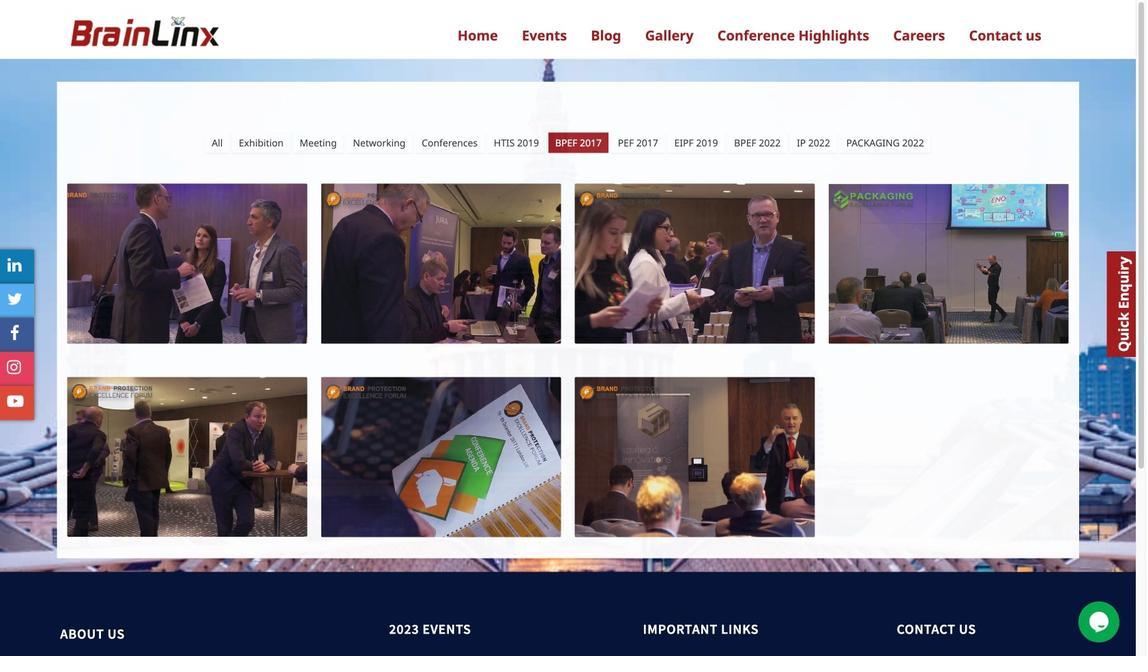 Task type: describe. For each thing, give the bounding box(es) containing it.
blx discussion8 image
[[828, 184, 1069, 344]]

youtube play image
[[7, 394, 24, 410]]

facebook image
[[10, 325, 19, 342]]

blx discussion7 image
[[575, 184, 815, 344]]

blx presentation4 image
[[575, 378, 815, 538]]

blx pefpdf image
[[321, 378, 561, 538]]

twitter image
[[7, 291, 22, 308]]

brainlinx logo image
[[67, 11, 221, 59]]

blx discussion3 image
[[67, 184, 307, 344]]



Task type: locate. For each thing, give the bounding box(es) containing it.
instagram image
[[7, 359, 21, 376]]

blx discussion9 image
[[67, 378, 307, 538]]

linkedin image
[[7, 257, 22, 273]]

blx discussion6 image
[[321, 184, 561, 344]]



